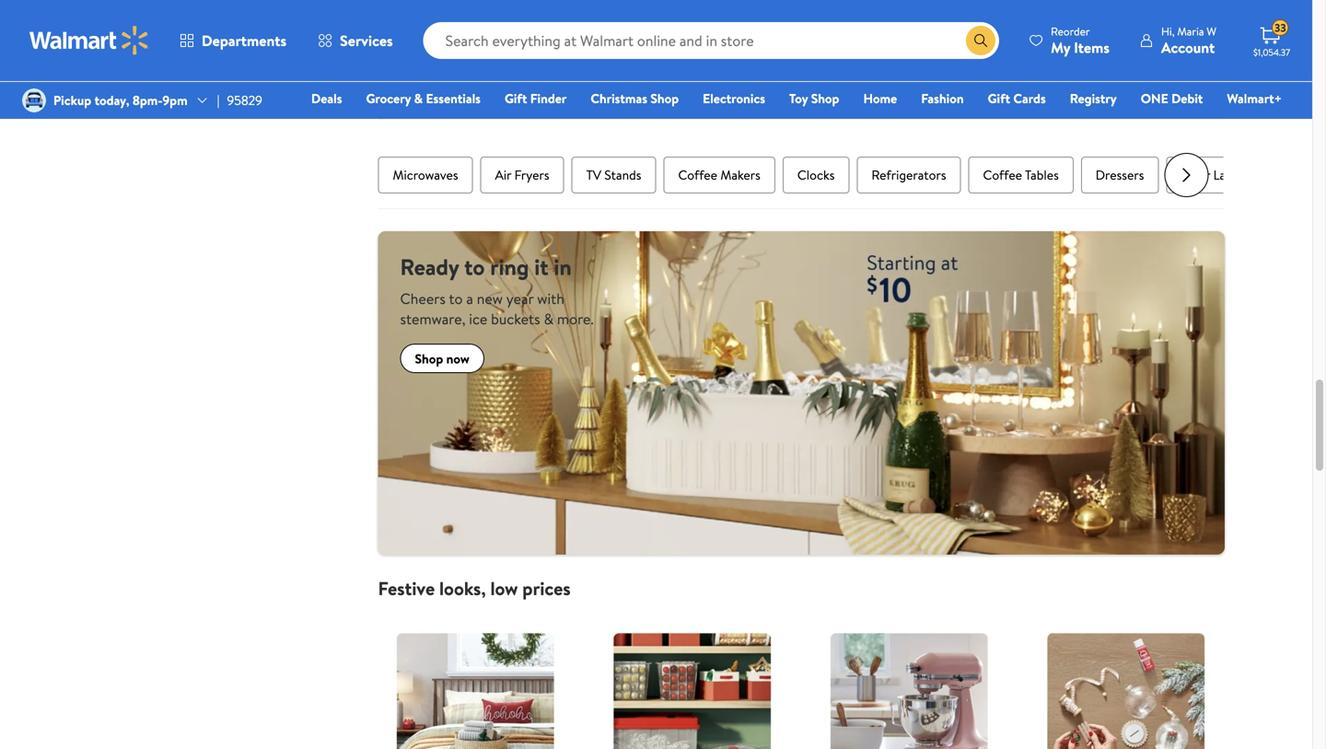 Task type: vqa. For each thing, say whether or not it's contained in the screenshot.
Gardens within $397.00 Better Homes & Gardens Ashbrook, Outdoor, Teak Dining Tabl
no



Task type: describe. For each thing, give the bounding box(es) containing it.
clocks link
[[783, 157, 850, 194]]

appliances
[[550, 98, 618, 118]]

one debit link
[[1133, 88, 1212, 108]]

christmas shop link
[[583, 88, 687, 108]]

stands
[[605, 166, 642, 184]]

kitchen appliances
[[814, 98, 933, 118]]

next slide for navpills list image
[[1165, 153, 1209, 197]]

floor lamps
[[1182, 166, 1249, 184]]

2 list from the top
[[367, 600, 1235, 749]]

departments button
[[164, 18, 302, 63]]

arts
[[1122, 98, 1149, 118]]

0 horizontal spatial to
[[449, 288, 463, 309]]

maria
[[1178, 23, 1205, 39]]

gift cards
[[988, 89, 1046, 107]]

now
[[446, 349, 470, 367]]

appliances
[[867, 98, 933, 118]]

fashion
[[921, 89, 964, 107]]

deals link
[[303, 88, 351, 108]]

christmas
[[591, 89, 648, 107]]

tables
[[1025, 166, 1059, 184]]

essentials
[[426, 89, 481, 107]]

toy shop link
[[781, 88, 848, 108]]

coffee makers link
[[664, 157, 776, 194]]

makers
[[721, 166, 761, 184]]

refrigerators
[[872, 166, 947, 184]]

curtains link
[[667, 0, 790, 119]]

prices
[[523, 575, 571, 601]]

air fryers link
[[481, 157, 564, 194]]

arts & crafts link
[[1101, 0, 1224, 119]]

tv stands link
[[572, 157, 656, 194]]

walmart+ link
[[1219, 88, 1291, 108]]

refrigerators link
[[857, 157, 961, 194]]

festive
[[378, 575, 435, 601]]

more.
[[557, 309, 594, 329]]

kitchen
[[814, 98, 863, 118]]

33
[[1275, 20, 1287, 36]]

mattress link
[[378, 0, 501, 119]]

8pm-
[[132, 91, 163, 109]]

year
[[507, 288, 534, 309]]

clocks
[[798, 166, 835, 184]]

ice
[[469, 309, 488, 329]]

deals
[[311, 89, 342, 107]]

dressers
[[1096, 166, 1145, 184]]

fashion link
[[913, 88, 973, 108]]

coffee makers
[[679, 166, 761, 184]]

| 95829
[[217, 91, 263, 109]]

lamps
[[1214, 166, 1249, 184]]

walmart+
[[1228, 89, 1282, 107]]

microwaves link
[[378, 157, 473, 194]]

hi,
[[1162, 23, 1175, 39]]

ready to ring it in cheers to a new year with stemware, ice buckets & more.
[[400, 252, 594, 329]]

& for arts
[[1153, 98, 1163, 118]]

air fryers
[[495, 166, 550, 184]]

services
[[340, 30, 393, 51]]

list containing mattress
[[367, 0, 1235, 119]]

new
[[477, 288, 503, 309]]

looks,
[[439, 575, 486, 601]]

pickup
[[53, 91, 91, 109]]

coffee for coffee makers
[[679, 166, 718, 184]]

gift finder
[[505, 89, 567, 107]]

in
[[554, 252, 572, 282]]

cheers
[[400, 288, 446, 309]]

shop for christmas shop
[[651, 89, 679, 107]]

crafts
[[1166, 98, 1203, 118]]

services button
[[302, 18, 409, 63]]

with
[[537, 288, 565, 309]]



Task type: locate. For each thing, give the bounding box(es) containing it.
0 vertical spatial to
[[464, 252, 485, 282]]

gift left the finder
[[505, 89, 527, 107]]

& for grocery
[[414, 89, 423, 107]]

1 vertical spatial to
[[449, 288, 463, 309]]

& right arts at the right
[[1153, 98, 1163, 118]]

shop now link
[[400, 344, 484, 373]]

0 horizontal spatial shop
[[415, 349, 443, 367]]

my
[[1051, 37, 1071, 58]]

0 vertical spatial list
[[367, 0, 1235, 119]]

hi, maria w account
[[1162, 23, 1217, 58]]

air
[[495, 166, 512, 184]]

95829
[[227, 91, 263, 109]]

a
[[466, 288, 473, 309]]

&
[[414, 89, 423, 107], [1153, 98, 1163, 118], [544, 309, 554, 329]]

ring
[[490, 252, 529, 282]]

coffee
[[679, 166, 718, 184], [984, 166, 1023, 184]]

gift for gift cards
[[988, 89, 1011, 107]]

1 gift from the left
[[505, 89, 527, 107]]

ready
[[400, 252, 459, 282]]

today,
[[95, 91, 129, 109]]

registry
[[1070, 89, 1117, 107]]

toy shop
[[790, 89, 840, 107]]

0 horizontal spatial coffee
[[679, 166, 718, 184]]

shop left now
[[415, 349, 443, 367]]

1 coffee from the left
[[679, 166, 718, 184]]

1 vertical spatial list
[[367, 600, 1235, 749]]

& inside list
[[1153, 98, 1163, 118]]

gift left cards
[[988, 89, 1011, 107]]

microwaves
[[393, 166, 458, 184]]

grocery & essentials
[[366, 89, 481, 107]]

w
[[1207, 23, 1217, 39]]

shop right toy on the right of the page
[[811, 89, 840, 107]]

shop
[[651, 89, 679, 107], [811, 89, 840, 107], [415, 349, 443, 367]]

reorder
[[1051, 23, 1090, 39]]

2 coffee from the left
[[984, 166, 1023, 184]]

electronics
[[703, 89, 766, 107]]

coffee tables
[[984, 166, 1059, 184]]

1 list from the top
[[367, 0, 1235, 119]]

1 horizontal spatial &
[[544, 309, 554, 329]]

shop right christmas
[[651, 89, 679, 107]]

grocery
[[366, 89, 411, 107]]

1 horizontal spatial shop
[[651, 89, 679, 107]]

electronics link
[[695, 88, 774, 108]]

$1,054.37
[[1254, 46, 1291, 59]]

reorder my items
[[1051, 23, 1110, 58]]

dressers link
[[1081, 157, 1159, 194]]

Walmart Site-Wide search field
[[423, 22, 1000, 59]]

festive looks, low prices
[[378, 575, 571, 601]]

stemware,
[[400, 309, 466, 329]]

2 gift from the left
[[988, 89, 1011, 107]]

kitchen appliances link
[[812, 0, 935, 119]]

floor
[[1182, 166, 1211, 184]]

toy
[[790, 89, 808, 107]]

christmas shop
[[591, 89, 679, 107]]

coffee tables link
[[969, 157, 1074, 194]]

one debit
[[1141, 89, 1204, 107]]

curtains
[[702, 98, 756, 118]]

search icon image
[[974, 33, 989, 48]]

to up 'a'
[[464, 252, 485, 282]]

arts & crafts
[[1122, 98, 1203, 118]]

|
[[217, 91, 220, 109]]

& inside "link"
[[414, 89, 423, 107]]

& inside ready to ring it in cheers to a new year with stemware, ice buckets & more.
[[544, 309, 554, 329]]

gift cards link
[[980, 88, 1055, 108]]

coffee left tables
[[984, 166, 1023, 184]]

2 horizontal spatial &
[[1153, 98, 1163, 118]]

& left 'more.'
[[544, 309, 554, 329]]

tv stands
[[587, 166, 642, 184]]

fryers
[[515, 166, 550, 184]]

shop for toy shop
[[811, 89, 840, 107]]

1 horizontal spatial to
[[464, 252, 485, 282]]

walmart image
[[29, 26, 149, 55]]

 image
[[22, 88, 46, 112]]

rugs link
[[957, 0, 1079, 119]]

items
[[1074, 37, 1110, 58]]

gift for gift finder
[[505, 89, 527, 107]]

departments
[[202, 30, 287, 51]]

home link
[[855, 88, 906, 108]]

0 horizontal spatial gift
[[505, 89, 527, 107]]

buckets
[[491, 309, 540, 329]]

coffee for coffee tables
[[984, 166, 1023, 184]]

1 horizontal spatial coffee
[[984, 166, 1023, 184]]

rugs
[[1002, 98, 1034, 118]]

1 horizontal spatial gift
[[988, 89, 1011, 107]]

registry link
[[1062, 88, 1126, 108]]

2 horizontal spatial shop
[[811, 89, 840, 107]]

9pm
[[163, 91, 188, 109]]

to left 'a'
[[449, 288, 463, 309]]

grocery & essentials link
[[358, 88, 489, 108]]

0 horizontal spatial &
[[414, 89, 423, 107]]

Search search field
[[423, 22, 1000, 59]]

mattress
[[411, 98, 467, 118]]

& right grocery
[[414, 89, 423, 107]]

cards
[[1014, 89, 1046, 107]]

finder
[[530, 89, 567, 107]]

coffee left makers
[[679, 166, 718, 184]]

account
[[1162, 37, 1215, 58]]

list
[[367, 0, 1235, 119], [367, 600, 1235, 749]]

floor lamps link
[[1167, 157, 1264, 194]]

gift
[[505, 89, 527, 107], [988, 89, 1011, 107]]

one
[[1141, 89, 1169, 107]]

low
[[491, 575, 518, 601]]

gift finder link
[[497, 88, 575, 108]]

debit
[[1172, 89, 1204, 107]]



